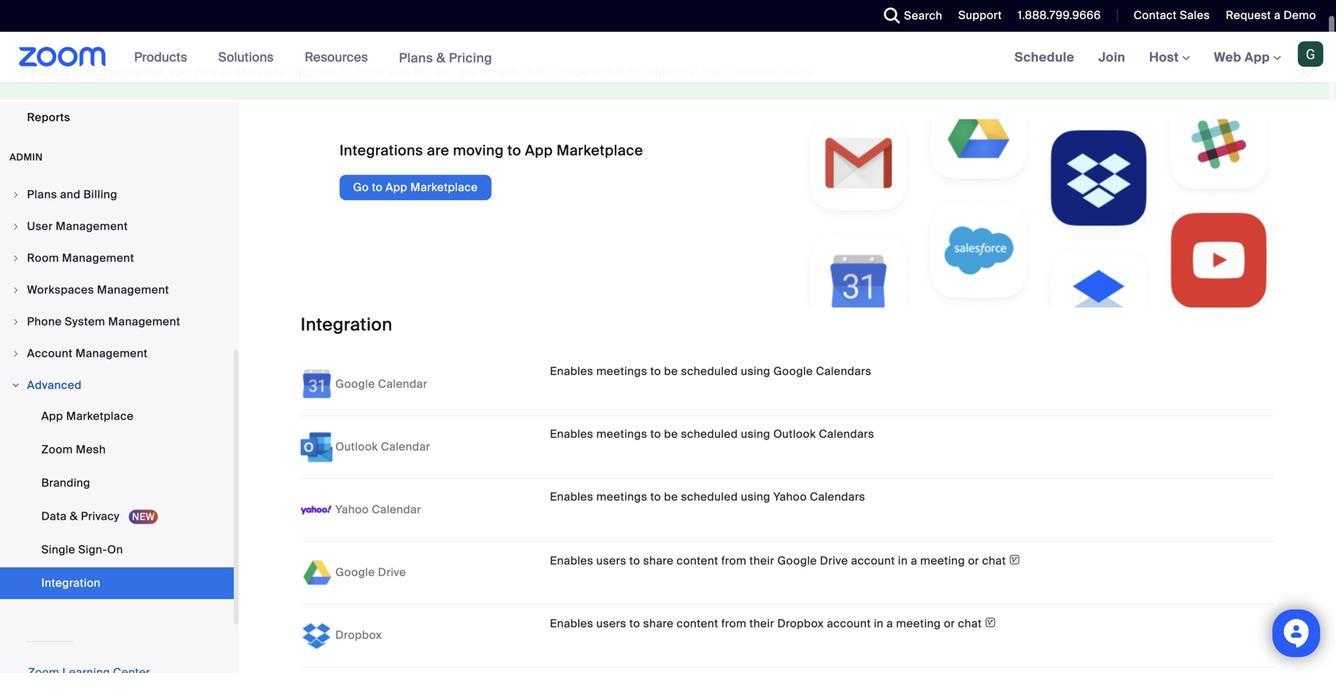 Task type: describe. For each thing, give the bounding box(es) containing it.
web
[[1214, 49, 1241, 66]]

plans and billing menu item
[[0, 180, 234, 210]]

and inside menu item
[[60, 187, 81, 202]]

request
[[1226, 8, 1271, 23]]

1.888.799.9666 button up schedule link
[[1018, 8, 1101, 23]]

moving
[[453, 142, 504, 160]]

web app
[[1214, 49, 1270, 66]]

plans for plans and billing
[[27, 187, 57, 202]]

on
[[107, 543, 123, 557]]

meetings for enables meetings to be scheduled using yahoo calendars
[[596, 490, 647, 505]]

enables for enables users to share content from their dropbox account in a meeting or chat
[[550, 617, 593, 632]]

or inside enables users to share content from their google drive account in a meeting or chat application
[[968, 554, 979, 569]]

2 ai from the left
[[221, 64, 232, 79]]

companion
[[549, 64, 612, 79]]

integration for integration link on the bottom
[[41, 576, 101, 591]]

0 vertical spatial chat
[[982, 554, 1006, 569]]

integrations are moving to app marketplace
[[340, 142, 643, 160]]

sales
[[1180, 8, 1210, 23]]

phone system management
[[27, 315, 180, 329]]

user
[[27, 219, 53, 234]]

google calendar image
[[301, 369, 332, 401]]

data
[[41, 509, 67, 524]]

reports
[[27, 110, 70, 125]]

meet zoom ai companion, your new ai assistant! upgrade to zoom one pro and get access to ai companion at no additional cost. upgrade today
[[19, 64, 814, 79]]

2 horizontal spatial marketplace
[[557, 142, 643, 160]]

enables meetings to be scheduled using yahoo calendars
[[550, 490, 865, 505]]

zoom left 'one'
[[354, 64, 385, 79]]

app inside button
[[386, 180, 407, 195]]

management for workspaces management
[[97, 283, 169, 297]]

go to app marketplace
[[353, 180, 478, 195]]

system
[[65, 315, 105, 329]]

products button
[[134, 32, 194, 83]]

no
[[628, 64, 642, 79]]

integration link
[[0, 568, 234, 600]]

users for enables users to share content from their dropbox account in a meeting or chat
[[596, 617, 626, 632]]

user management
[[27, 219, 128, 234]]

schedule link
[[1003, 32, 1086, 83]]

at
[[615, 64, 625, 79]]

management for room management
[[62, 251, 134, 266]]

right image for user
[[11, 222, 21, 231]]

right image for phone
[[11, 317, 21, 327]]

mesh
[[76, 443, 106, 457]]

enables for enables meetings to be scheduled using yahoo calendars
[[550, 490, 593, 505]]

scheduled for outlook
[[681, 427, 738, 442]]

or inside enables users to share content from their dropbox account in a meeting or chat application
[[944, 617, 955, 632]]

enables for enables meetings to be scheduled using google calendars
[[550, 364, 593, 379]]

join link
[[1086, 32, 1137, 83]]

profile picture image
[[1298, 41, 1323, 67]]

right image for room
[[11, 254, 21, 263]]

account management menu item
[[0, 339, 234, 369]]

2 horizontal spatial a
[[1274, 8, 1281, 23]]

zoom inside zoom mesh link
[[41, 443, 73, 457]]

share for enables users to share content from their dropbox account in a meeting or chat
[[643, 617, 674, 632]]

management for account management
[[76, 346, 148, 361]]

pricing
[[449, 50, 492, 66]]

admin menu menu
[[0, 180, 234, 603]]

1 vertical spatial meeting
[[896, 617, 941, 632]]

privacy
[[81, 509, 119, 524]]

support
[[958, 8, 1002, 23]]

calendars for enables meetings to be scheduled using google calendars
[[816, 364, 871, 379]]

are
[[427, 142, 449, 160]]

and inside meet zoom ai companion, 'footer'
[[435, 64, 456, 79]]

plans and billing
[[27, 187, 117, 202]]

pro
[[414, 64, 432, 79]]

one
[[388, 64, 411, 79]]

be for outlook
[[664, 427, 678, 442]]

request a demo
[[1226, 8, 1316, 23]]

integrations
[[340, 142, 423, 160]]

1 vertical spatial account
[[827, 617, 871, 632]]

enables for enables meetings to be scheduled using outlook calendars
[[550, 427, 593, 442]]

assistant!
[[235, 64, 287, 79]]

single sign-on link
[[0, 534, 234, 566]]

content for dropbox
[[677, 617, 718, 632]]

cost.
[[702, 64, 728, 79]]

zoom right meet at the left
[[50, 64, 82, 79]]

account management
[[27, 346, 148, 361]]

room management menu item
[[0, 243, 234, 274]]

billing
[[84, 187, 117, 202]]

get
[[459, 64, 476, 79]]

content for google
[[677, 554, 718, 569]]

access
[[479, 64, 518, 79]]

banner containing products
[[0, 32, 1336, 84]]

google right google drive image
[[335, 565, 375, 580]]

products
[[134, 49, 187, 66]]

from for google
[[721, 554, 747, 569]]

google right google calendar image on the bottom left of the page
[[335, 377, 375, 392]]

zoom logo image
[[19, 47, 106, 67]]

today
[[782, 64, 814, 79]]

1.888.799.9666
[[1018, 8, 1101, 23]]

advanced
[[27, 378, 82, 393]]

yahoo calendar image
[[301, 495, 332, 527]]

0 vertical spatial account
[[851, 554, 895, 569]]

using for yahoo
[[741, 490, 770, 505]]

enables for enables users to share content from their google drive account in a meeting or chat
[[550, 554, 593, 569]]

branding link
[[0, 468, 234, 499]]

workspaces management
[[27, 283, 169, 297]]

1 horizontal spatial yahoo
[[773, 490, 807, 505]]

be for google
[[664, 364, 678, 379]]

plans & pricing
[[399, 50, 492, 66]]

calendar for yahoo calendar
[[372, 503, 421, 517]]

single sign-on
[[41, 543, 123, 557]]

account
[[27, 346, 73, 361]]

calendar for outlook calendar
[[381, 440, 430, 454]]

new
[[196, 64, 218, 79]]

data & privacy
[[41, 509, 122, 524]]

right image inside advanced "menu item"
[[11, 381, 21, 390]]

dropbox inside application
[[777, 617, 824, 632]]

plans for plans & pricing
[[399, 50, 433, 66]]

meet
[[19, 64, 48, 79]]

yahoo calendar
[[335, 503, 421, 517]]

search
[[904, 8, 942, 23]]

additional
[[645, 64, 699, 79]]

meetings for enables meetings to be scheduled using google calendars
[[596, 364, 647, 379]]

web app button
[[1214, 49, 1281, 66]]

data & privacy link
[[0, 501, 234, 533]]

reports link
[[0, 102, 234, 134]]



Task type: locate. For each thing, give the bounding box(es) containing it.
1 using from the top
[[741, 364, 770, 379]]

plans inside product information navigation
[[399, 50, 433, 66]]

1 horizontal spatial chat
[[982, 554, 1006, 569]]

2 vertical spatial meetings
[[596, 490, 647, 505]]

calendar down outlook calendar at the left bottom of page
[[372, 503, 421, 517]]

2 from from the top
[[721, 617, 747, 632]]

1 horizontal spatial outlook
[[773, 427, 816, 442]]

scheduled down 'enables meetings to be scheduled using google calendars'
[[681, 427, 738, 442]]

app marketplace link
[[0, 401, 234, 433]]

using up the enables users to share content from their google drive account in a meeting or chat
[[741, 490, 770, 505]]

right image left "room"
[[11, 254, 21, 263]]

zoom mesh
[[41, 443, 106, 457]]

from down the enables users to share content from their google drive account in a meeting or chat
[[721, 617, 747, 632]]

advanced menu item
[[0, 371, 234, 401]]

0 horizontal spatial &
[[70, 509, 78, 524]]

enables users to share content from their google drive account in a meeting or chat
[[550, 554, 1006, 569]]

your
[[169, 64, 193, 79]]

yahoo right the yahoo calendar icon
[[335, 503, 369, 517]]

app
[[1245, 49, 1270, 66], [525, 142, 553, 160], [386, 180, 407, 195], [41, 409, 63, 424]]

0 vertical spatial or
[[968, 554, 979, 569]]

1 horizontal spatial dropbox
[[777, 617, 824, 632]]

ai left companion,
[[85, 64, 96, 79]]

1 content from the top
[[677, 554, 718, 569]]

2 vertical spatial be
[[664, 490, 678, 505]]

version image inside enables users to share content from their dropbox account in a meeting or chat application
[[985, 615, 996, 632]]

1 scheduled from the top
[[681, 364, 738, 379]]

marketplace image
[[729, 119, 1336, 349]]

1.888.799.9666 button up schedule at the right of the page
[[1006, 0, 1105, 32]]

share for enables users to share content from their google drive account in a meeting or chat
[[643, 554, 674, 569]]

0 horizontal spatial version image
[[985, 615, 996, 632]]

1 vertical spatial be
[[664, 427, 678, 442]]

version image
[[1009, 552, 1020, 569], [985, 615, 996, 632]]

1 horizontal spatial drive
[[820, 554, 848, 569]]

their up the enables users to share content from their dropbox account in a meeting or chat
[[749, 554, 774, 569]]

phone
[[27, 315, 62, 329]]

0 vertical spatial users
[[596, 554, 626, 569]]

companion,
[[99, 64, 166, 79]]

calendars for enables meetings to be scheduled using yahoo calendars
[[810, 490, 865, 505]]

0 vertical spatial using
[[741, 364, 770, 379]]

0 horizontal spatial chat
[[958, 617, 982, 632]]

0 horizontal spatial drive
[[378, 565, 406, 580]]

host button
[[1149, 49, 1190, 66]]

5 enables from the top
[[550, 617, 593, 632]]

meet zoom ai companion, footer
[[0, 45, 1336, 99]]

2 vertical spatial calendars
[[810, 490, 865, 505]]

1 vertical spatial version image
[[985, 615, 996, 632]]

scheduled
[[681, 364, 738, 379], [681, 427, 738, 442], [681, 490, 738, 505]]

integration down single sign-on
[[41, 576, 101, 591]]

google calendar
[[335, 377, 427, 392]]

host
[[1149, 49, 1182, 66]]

1 vertical spatial from
[[721, 617, 747, 632]]

solutions button
[[218, 32, 281, 83]]

demo
[[1284, 8, 1316, 23]]

right image left advanced
[[11, 381, 21, 390]]

contact sales
[[1134, 8, 1210, 23]]

version image inside enables users to share content from their google drive account in a meeting or chat application
[[1009, 552, 1020, 569]]

meetings for enables meetings to be scheduled using outlook calendars
[[596, 427, 647, 442]]

1 upgrade from the left
[[290, 64, 337, 79]]

content inside enables users to share content from their dropbox account in a meeting or chat application
[[677, 617, 718, 632]]

or
[[968, 554, 979, 569], [944, 617, 955, 632]]

0 vertical spatial meeting
[[920, 554, 965, 569]]

& right data
[[70, 509, 78, 524]]

sign-
[[78, 543, 107, 557]]

1 horizontal spatial or
[[968, 554, 979, 569]]

version image for enables users to share content from their google drive account in a meeting or chat
[[1009, 552, 1020, 569]]

1 horizontal spatial a
[[911, 554, 917, 569]]

right image for workspaces
[[11, 286, 21, 295]]

plans left get
[[399, 50, 433, 66]]

dropbox
[[777, 617, 824, 632], [335, 628, 382, 643]]

3 using from the top
[[741, 490, 770, 505]]

1 vertical spatial their
[[749, 617, 774, 632]]

1 vertical spatial meetings
[[596, 427, 647, 442]]

1 vertical spatial content
[[677, 617, 718, 632]]

room management
[[27, 251, 134, 266]]

zoom left mesh
[[41, 443, 73, 457]]

be down enables meetings to be scheduled using outlook calendars
[[664, 490, 678, 505]]

search button
[[872, 0, 946, 32]]

scheduled down enables meetings to be scheduled using outlook calendars
[[681, 490, 738, 505]]

right image inside account management menu item
[[11, 349, 21, 359]]

0 vertical spatial calendars
[[816, 364, 871, 379]]

enables meetings to be scheduled using outlook calendars
[[550, 427, 874, 442]]

upgrade
[[290, 64, 337, 79], [731, 64, 779, 79]]

0 vertical spatial content
[[677, 554, 718, 569]]

1 right image from the top
[[11, 222, 21, 231]]

banner
[[0, 32, 1336, 84]]

0 vertical spatial plans
[[399, 50, 433, 66]]

join
[[1098, 49, 1125, 66]]

be up enables meetings to be scheduled using outlook calendars
[[664, 364, 678, 379]]

1 vertical spatial plans
[[27, 187, 57, 202]]

management up workspaces management
[[62, 251, 134, 266]]

1 vertical spatial share
[[643, 617, 674, 632]]

request a demo link
[[1214, 0, 1336, 32], [1226, 8, 1316, 23]]

right image for account
[[11, 349, 21, 359]]

their
[[749, 554, 774, 569], [749, 617, 774, 632]]

outlook
[[773, 427, 816, 442], [335, 440, 378, 454]]

enables users to share content from their dropbox account in a meeting or chat application
[[550, 615, 1191, 633]]

and left billing at the top left of the page
[[60, 187, 81, 202]]

3 be from the top
[[664, 490, 678, 505]]

enables meetings to be scheduled using google calendars
[[550, 364, 871, 379]]

1 horizontal spatial and
[[435, 64, 456, 79]]

1 horizontal spatial marketplace
[[410, 180, 478, 195]]

right image inside plans and billing menu item
[[11, 190, 21, 200]]

app right web
[[1245, 49, 1270, 66]]

2 vertical spatial calendar
[[372, 503, 421, 517]]

1 vertical spatial a
[[911, 554, 917, 569]]

account down enables users to share content from their google drive account in a meeting or chat application
[[827, 617, 871, 632]]

0 vertical spatial integration
[[301, 314, 392, 336]]

1 be from the top
[[664, 364, 678, 379]]

to inside button
[[372, 180, 383, 195]]

1 vertical spatial scheduled
[[681, 427, 738, 442]]

1 meetings from the top
[[596, 364, 647, 379]]

1 vertical spatial calendar
[[381, 440, 430, 454]]

4 right image from the top
[[11, 349, 21, 359]]

be
[[664, 364, 678, 379], [664, 427, 678, 442], [664, 490, 678, 505]]

right image left workspaces
[[11, 286, 21, 295]]

0 horizontal spatial and
[[60, 187, 81, 202]]

calendars
[[816, 364, 871, 379], [819, 427, 874, 442], [810, 490, 865, 505]]

drive up enables users to share content from their dropbox account in a meeting or chat application on the bottom
[[820, 554, 848, 569]]

scheduled for yahoo
[[681, 490, 738, 505]]

0 horizontal spatial integration
[[41, 576, 101, 591]]

1 vertical spatial in
[[874, 617, 884, 632]]

right image left user
[[11, 222, 21, 231]]

integration inside advanced menu
[[41, 576, 101, 591]]

upgrade right assistant!
[[290, 64, 337, 79]]

ai
[[85, 64, 96, 79], [221, 64, 232, 79], [535, 64, 546, 79]]

management for user management
[[56, 219, 128, 234]]

1 horizontal spatial upgrade
[[731, 64, 779, 79]]

ai right new
[[221, 64, 232, 79]]

2 scheduled from the top
[[681, 427, 738, 442]]

their for dropbox
[[749, 617, 774, 632]]

go
[[353, 180, 369, 195]]

0 vertical spatial scheduled
[[681, 364, 738, 379]]

2 using from the top
[[741, 427, 770, 442]]

user management menu item
[[0, 212, 234, 242]]

their down the enables users to share content from their google drive account in a meeting or chat
[[749, 617, 774, 632]]

1 vertical spatial and
[[60, 187, 81, 202]]

& right pro
[[436, 50, 446, 66]]

app inside advanced menu
[[41, 409, 63, 424]]

google drive image
[[301, 558, 332, 589]]

using down 'enables meetings to be scheduled using google calendars'
[[741, 427, 770, 442]]

meetings navigation
[[1003, 32, 1336, 84]]

right image inside phone system management menu item
[[11, 317, 21, 327]]

from down enables meetings to be scheduled using yahoo calendars at the bottom of the page
[[721, 554, 747, 569]]

resources button
[[305, 32, 375, 83]]

0 horizontal spatial dropbox
[[335, 628, 382, 643]]

4 enables from the top
[[550, 554, 593, 569]]

be for yahoo
[[664, 490, 678, 505]]

single
[[41, 543, 75, 557]]

0 horizontal spatial marketplace
[[66, 409, 134, 424]]

1 from from the top
[[721, 554, 747, 569]]

right image for plans
[[11, 190, 21, 200]]

1 horizontal spatial in
[[898, 554, 908, 569]]

version image for enables users to share content from their dropbox account in a meeting or chat
[[985, 615, 996, 632]]

upgrade today link
[[731, 64, 814, 79]]

go to app marketplace button
[[340, 175, 491, 200]]

be up enables meetings to be scheduled using yahoo calendars at the bottom of the page
[[664, 427, 678, 442]]

2 upgrade from the left
[[731, 64, 779, 79]]

in
[[898, 554, 908, 569], [874, 617, 884, 632]]

1 their from the top
[[749, 554, 774, 569]]

content inside enables users to share content from their google drive account in a meeting or chat application
[[677, 554, 718, 569]]

0 horizontal spatial outlook
[[335, 440, 378, 454]]

0 horizontal spatial in
[[874, 617, 884, 632]]

yahoo up the enables users to share content from their google drive account in a meeting or chat
[[773, 490, 807, 505]]

right image
[[11, 190, 21, 200], [11, 254, 21, 263]]

0 vertical spatial calendar
[[378, 377, 427, 392]]

dropbox right dropbox image on the left
[[335, 628, 382, 643]]

0 vertical spatial and
[[435, 64, 456, 79]]

3 scheduled from the top
[[681, 490, 738, 505]]

in down enables users to share content from their google drive account in a meeting or chat application
[[874, 617, 884, 632]]

zoom
[[50, 64, 82, 79], [354, 64, 385, 79], [41, 443, 73, 457]]

right image
[[11, 222, 21, 231], [11, 286, 21, 295], [11, 317, 21, 327], [11, 349, 21, 359], [11, 381, 21, 390]]

zoom mesh link
[[0, 434, 234, 466]]

0 vertical spatial &
[[436, 50, 446, 66]]

using down integration heading
[[741, 364, 770, 379]]

enables
[[550, 364, 593, 379], [550, 427, 593, 442], [550, 490, 593, 505], [550, 554, 593, 569], [550, 617, 593, 632]]

& inside product information navigation
[[436, 50, 446, 66]]

2 content from the top
[[677, 617, 718, 632]]

2 users from the top
[[596, 617, 626, 632]]

management inside menu item
[[108, 315, 180, 329]]

branding
[[41, 476, 90, 491]]

right image down admin
[[11, 190, 21, 200]]

calendar for google calendar
[[378, 377, 427, 392]]

right image inside room management menu item
[[11, 254, 21, 263]]

plans inside menu item
[[27, 187, 57, 202]]

1 right image from the top
[[11, 190, 21, 200]]

plans
[[399, 50, 433, 66], [27, 187, 57, 202]]

users for enables users to share content from their google drive account in a meeting or chat
[[596, 554, 626, 569]]

a inside enables users to share content from their dropbox account in a meeting or chat application
[[887, 617, 893, 632]]

integration for integration heading
[[301, 314, 392, 336]]

1 horizontal spatial version image
[[1009, 552, 1020, 569]]

a down enables users to share content from their google drive account in a meeting or chat application
[[887, 617, 893, 632]]

admin
[[10, 151, 43, 163]]

using for outlook
[[741, 427, 770, 442]]

1 vertical spatial marketplace
[[410, 180, 478, 195]]

1 ai from the left
[[85, 64, 96, 79]]

0 vertical spatial right image
[[11, 190, 21, 200]]

app marketplace
[[41, 409, 134, 424]]

2 their from the top
[[749, 617, 774, 632]]

1 vertical spatial calendars
[[819, 427, 874, 442]]

2 vertical spatial a
[[887, 617, 893, 632]]

management down room management menu item
[[97, 283, 169, 297]]

2 right image from the top
[[11, 286, 21, 295]]

calendars for enables meetings to be scheduled using outlook calendars
[[819, 427, 874, 442]]

google up the enables users to share content from their dropbox account in a meeting or chat
[[777, 554, 817, 569]]

solutions
[[218, 49, 274, 66]]

marketplace inside button
[[410, 180, 478, 195]]

outlook calendar image
[[301, 432, 332, 464]]

3 right image from the top
[[11, 317, 21, 327]]

drive inside application
[[820, 554, 848, 569]]

scheduled for google
[[681, 364, 738, 379]]

5 right image from the top
[[11, 381, 21, 390]]

& for data
[[70, 509, 78, 524]]

a left demo in the top right of the page
[[1274, 8, 1281, 23]]

1 horizontal spatial &
[[436, 50, 446, 66]]

enables users to share content from their dropbox account in a meeting or chat
[[550, 617, 982, 632]]

yahoo
[[773, 490, 807, 505], [335, 503, 369, 517]]

integration up google calendar image on the bottom left of the page
[[301, 314, 392, 336]]

0 vertical spatial share
[[643, 554, 674, 569]]

meeting
[[920, 554, 965, 569], [896, 617, 941, 632]]

a inside enables users to share content from their google drive account in a meeting or chat application
[[911, 554, 917, 569]]

marketplace
[[557, 142, 643, 160], [410, 180, 478, 195], [66, 409, 134, 424]]

2 be from the top
[[664, 427, 678, 442]]

0 vertical spatial in
[[898, 554, 908, 569]]

2 share from the top
[[643, 617, 674, 632]]

0 horizontal spatial or
[[944, 617, 955, 632]]

0 vertical spatial from
[[721, 554, 747, 569]]

2 vertical spatial marketplace
[[66, 409, 134, 424]]

google inside application
[[777, 554, 817, 569]]

a up enables users to share content from their dropbox account in a meeting or chat application on the bottom
[[911, 554, 917, 569]]

contact sales link
[[1122, 0, 1214, 32], [1134, 8, 1210, 23]]

phone system management menu item
[[0, 307, 234, 337]]

from for dropbox
[[721, 617, 747, 632]]

0 vertical spatial meetings
[[596, 364, 647, 379]]

schedule
[[1015, 49, 1074, 66]]

1.888.799.9666 button
[[1006, 0, 1105, 32], [1018, 8, 1101, 23]]

0 vertical spatial their
[[749, 554, 774, 569]]

drive down "yahoo calendar"
[[378, 565, 406, 580]]

& inside advanced menu
[[70, 509, 78, 524]]

3 enables from the top
[[550, 490, 593, 505]]

1 vertical spatial integration
[[41, 576, 101, 591]]

outlook calendar
[[335, 440, 430, 454]]

product information navigation
[[122, 32, 504, 84]]

1 enables from the top
[[550, 364, 593, 379]]

workspaces management menu item
[[0, 275, 234, 305]]

account
[[851, 554, 895, 569], [827, 617, 871, 632]]

2 vertical spatial scheduled
[[681, 490, 738, 505]]

content
[[677, 554, 718, 569], [677, 617, 718, 632]]

3 ai from the left
[[535, 64, 546, 79]]

plans up user
[[27, 187, 57, 202]]

contact
[[1134, 8, 1177, 23]]

their for google
[[749, 554, 774, 569]]

2 horizontal spatial ai
[[535, 64, 546, 79]]

google drive
[[335, 565, 406, 580]]

management
[[56, 219, 128, 234], [62, 251, 134, 266], [97, 283, 169, 297], [108, 315, 180, 329], [76, 346, 148, 361]]

2 right image from the top
[[11, 254, 21, 263]]

upgrade right cost.
[[731, 64, 779, 79]]

right image inside workspaces management menu item
[[11, 286, 21, 295]]

from
[[721, 554, 747, 569], [721, 617, 747, 632]]

and left get
[[435, 64, 456, 79]]

google down integration heading
[[773, 364, 813, 379]]

app down advanced
[[41, 409, 63, 424]]

users
[[596, 554, 626, 569], [596, 617, 626, 632]]

2 meetings from the top
[[596, 427, 647, 442]]

app right go
[[386, 180, 407, 195]]

1 share from the top
[[643, 554, 674, 569]]

and
[[435, 64, 456, 79], [60, 187, 81, 202]]

app inside meetings navigation
[[1245, 49, 1270, 66]]

0 horizontal spatial ai
[[85, 64, 96, 79]]

1 horizontal spatial integration
[[301, 314, 392, 336]]

google
[[773, 364, 813, 379], [335, 377, 375, 392], [777, 554, 817, 569], [335, 565, 375, 580]]

2 vertical spatial using
[[741, 490, 770, 505]]

0 horizontal spatial a
[[887, 617, 893, 632]]

1 vertical spatial using
[[741, 427, 770, 442]]

1 horizontal spatial ai
[[221, 64, 232, 79]]

advanced menu
[[0, 401, 234, 601]]

0 horizontal spatial upgrade
[[290, 64, 337, 79]]

1 vertical spatial chat
[[958, 617, 982, 632]]

right image left account
[[11, 349, 21, 359]]

using for google
[[741, 364, 770, 379]]

right image left phone
[[11, 317, 21, 327]]

dropbox image
[[301, 620, 332, 652]]

scheduled up enables meetings to be scheduled using outlook calendars
[[681, 364, 738, 379]]

&
[[436, 50, 446, 66], [70, 509, 78, 524]]

right image inside user management menu item
[[11, 222, 21, 231]]

drive
[[820, 554, 848, 569], [378, 565, 406, 580]]

app right the "moving"
[[525, 142, 553, 160]]

room
[[27, 251, 59, 266]]

calendar up outlook calendar at the left bottom of page
[[378, 377, 427, 392]]

account up enables users to share content from their dropbox account in a meeting or chat application on the bottom
[[851, 554, 895, 569]]

resources
[[305, 49, 368, 66]]

workspaces
[[27, 283, 94, 297]]

in up enables users to share content from their dropbox account in a meeting or chat application on the bottom
[[898, 554, 908, 569]]

enables users to share content from their google drive account in a meeting or chat application
[[550, 552, 1191, 570]]

plans & pricing link
[[399, 50, 492, 66], [399, 50, 492, 66]]

management down phone system management menu item
[[76, 346, 148, 361]]

side navigation navigation
[[0, 0, 239, 674]]

1 vertical spatial or
[[944, 617, 955, 632]]

0 vertical spatial marketplace
[[557, 142, 643, 160]]

0 vertical spatial version image
[[1009, 552, 1020, 569]]

integration
[[301, 314, 392, 336], [41, 576, 101, 591]]

0 vertical spatial be
[[664, 364, 678, 379]]

1 users from the top
[[596, 554, 626, 569]]

1 vertical spatial right image
[[11, 254, 21, 263]]

0 horizontal spatial plans
[[27, 187, 57, 202]]

ai left companion
[[535, 64, 546, 79]]

1 vertical spatial &
[[70, 509, 78, 524]]

management down workspaces management menu item
[[108, 315, 180, 329]]

management down billing at the top left of the page
[[56, 219, 128, 234]]

2 enables from the top
[[550, 427, 593, 442]]

calendar down google calendar
[[381, 440, 430, 454]]

3 meetings from the top
[[596, 490, 647, 505]]

dropbox down the enables users to share content from their google drive account in a meeting or chat
[[777, 617, 824, 632]]

0 horizontal spatial yahoo
[[335, 503, 369, 517]]

1 vertical spatial users
[[596, 617, 626, 632]]

0 vertical spatial a
[[1274, 8, 1281, 23]]

1 horizontal spatial plans
[[399, 50, 433, 66]]

marketplace inside advanced menu
[[66, 409, 134, 424]]

& for plans
[[436, 50, 446, 66]]

integration heading
[[301, 314, 1274, 336]]



Task type: vqa. For each thing, say whether or not it's contained in the screenshot.
the Edit user photo
no



